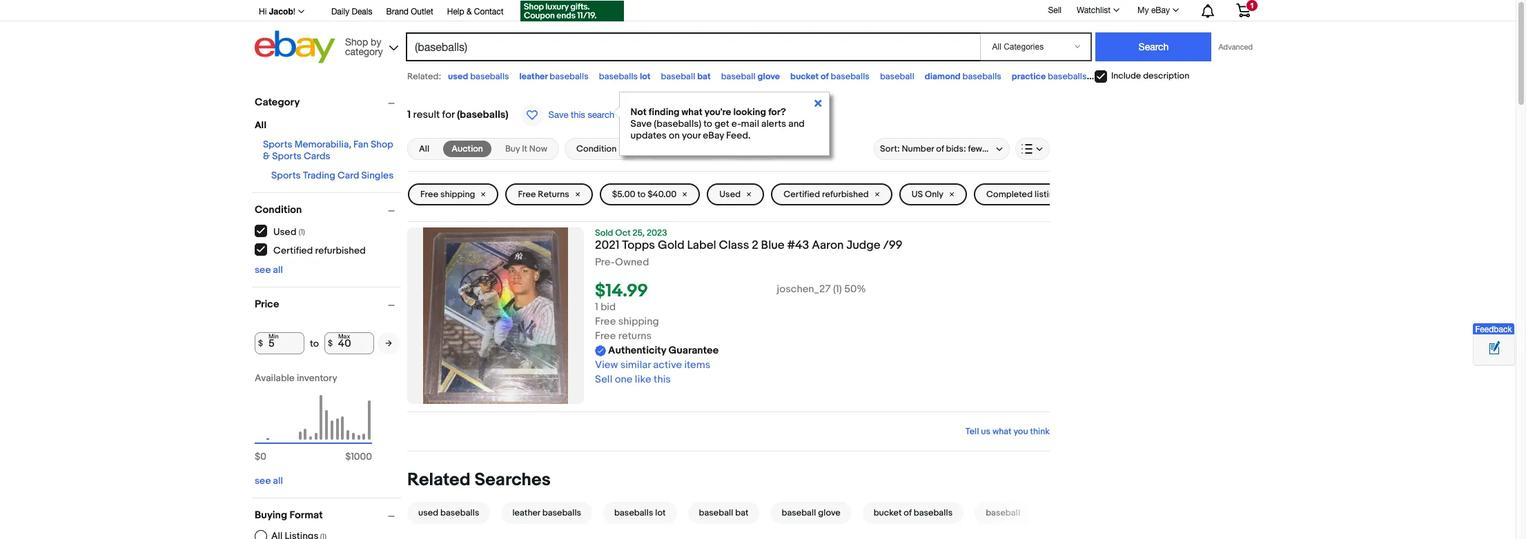 Task type: locate. For each thing, give the bounding box(es) containing it.
1 vertical spatial certified refurbished
[[273, 245, 366, 256]]

Authenticity Guarantee text field
[[595, 344, 719, 358]]

0 vertical spatial what
[[682, 106, 703, 118]]

certified refurbished inside main content
[[784, 189, 869, 200]]

1 horizontal spatial (baseballs)
[[654, 118, 701, 130]]

1 vertical spatial baseballs lot
[[614, 508, 666, 519]]

bucket
[[790, 71, 819, 82], [874, 508, 902, 519]]

see all button for condition
[[255, 264, 283, 276]]

free up view
[[595, 330, 616, 343]]

see all button up price
[[255, 264, 283, 276]]

0 horizontal spatial shop
[[345, 36, 368, 47]]

certified up #43 on the top right of page
[[784, 189, 820, 200]]

see for condition
[[255, 264, 271, 276]]

aaron
[[812, 239, 844, 253]]

1 left the result
[[407, 108, 411, 121]]

2021
[[595, 239, 619, 253]]

to right minimum value $5 text field
[[310, 338, 319, 350]]

see up price
[[255, 264, 271, 276]]

0 horizontal spatial what
[[682, 106, 703, 118]]

certified refurbished link up aaron at top
[[771, 184, 892, 206]]

1 horizontal spatial certified refurbished
[[784, 189, 869, 200]]

related:
[[407, 71, 441, 82]]

1 horizontal spatial bat
[[735, 508, 749, 519]]

all down category
[[255, 119, 266, 131]]

0 horizontal spatial used
[[418, 508, 438, 519]]

sports memorabilia, fan shop & sports cards link
[[263, 139, 393, 162]]

0 horizontal spatial shipping
[[440, 189, 475, 200]]

1 horizontal spatial baseball link
[[969, 503, 1037, 525]]

see all for price
[[255, 476, 283, 487]]

save left on at the top left of the page
[[631, 118, 652, 130]]

sort: number of bids: fewest first button
[[874, 138, 1013, 160]]

this down active
[[654, 374, 671, 387]]

fewest
[[968, 144, 995, 155]]

1 horizontal spatial ebay
[[1151, 6, 1170, 15]]

ebay inside account navigation
[[1151, 6, 1170, 15]]

see all for condition
[[255, 264, 283, 276]]

pre-
[[595, 256, 615, 269]]

what
[[682, 106, 703, 118], [993, 427, 1012, 438]]

1 vertical spatial what
[[993, 427, 1012, 438]]

sports trading card singles link
[[271, 170, 394, 182]]

certified down used (1)
[[273, 245, 313, 256]]

all up buying
[[273, 476, 283, 487]]

1 vertical spatial shop
[[371, 139, 393, 150]]

condition button
[[565, 138, 642, 160], [255, 204, 401, 217]]

returns
[[618, 330, 652, 343]]

condition down the search
[[576, 144, 617, 155]]

help & contact link
[[447, 5, 504, 20]]

sell left watchlist
[[1048, 5, 1062, 15]]

free down bid
[[595, 316, 616, 329]]

sell inside account navigation
[[1048, 5, 1062, 15]]

leather baseballs up save this search button
[[519, 71, 589, 82]]

shipping inside joschen_27 (1) 50% 1 bid free shipping free returns authenticity guarantee view similar active items sell one like this
[[618, 316, 659, 329]]

1 vertical spatial condition
[[255, 204, 302, 217]]

see all button for price
[[255, 476, 283, 487]]

refurbished
[[822, 189, 869, 200], [315, 245, 366, 256]]

1 horizontal spatial used
[[448, 71, 468, 82]]

$ 1000
[[345, 451, 372, 463]]

0 vertical spatial baseball bat
[[661, 71, 711, 82]]

1 vertical spatial baseball bat
[[699, 508, 749, 519]]

certified refurbished
[[784, 189, 869, 200], [273, 245, 366, 256]]

2 see all button from the top
[[255, 476, 283, 487]]

#43
[[787, 239, 809, 253]]

of
[[821, 71, 829, 82], [936, 144, 944, 155], [904, 508, 912, 519]]

us
[[981, 427, 991, 438]]

leather inside leather baseballs link
[[513, 508, 540, 519]]

condition for the right condition dropdown button
[[576, 144, 617, 155]]

(1) for joschen_27
[[833, 283, 842, 296]]

all
[[255, 119, 266, 131], [419, 144, 430, 155]]

alerts
[[761, 118, 786, 130]]

certified refurbished down used (1)
[[273, 245, 366, 256]]

0 horizontal spatial baseball link
[[880, 71, 914, 82]]

shipping up 'returns'
[[618, 316, 659, 329]]

0 vertical spatial ebay
[[1151, 6, 1170, 15]]

1 horizontal spatial &
[[467, 7, 472, 17]]

0 vertical spatial certified refurbished
[[784, 189, 869, 200]]

$ up inventory
[[328, 339, 333, 349]]

None submit
[[1096, 32, 1212, 61]]

0 horizontal spatial baseball glove
[[721, 71, 780, 82]]

condition inside dropdown button
[[576, 144, 617, 155]]

1 vertical spatial shipping
[[618, 316, 659, 329]]

Maximum value $40 text field
[[324, 333, 374, 355]]

what for you
[[993, 427, 1012, 438]]

1 up advanced
[[1250, 1, 1254, 10]]

1 left bid
[[595, 301, 598, 314]]

see all button
[[255, 264, 283, 276], [255, 476, 283, 487]]

for?
[[768, 106, 786, 118]]

$ up 'buying format' dropdown button
[[345, 451, 351, 463]]

(1) inside joschen_27 (1) 50% 1 bid free shipping free returns authenticity guarantee view similar active items sell one like this
[[833, 283, 842, 296]]

0 horizontal spatial (baseballs)
[[457, 108, 508, 121]]

0 horizontal spatial save
[[548, 110, 568, 120]]

include
[[1111, 71, 1141, 82]]

0 vertical spatial 1
[[1250, 1, 1254, 10]]

to
[[704, 118, 712, 130], [637, 189, 646, 200], [310, 338, 319, 350]]

category button
[[255, 96, 401, 109]]

& left 'cards'
[[263, 150, 270, 162]]

1 horizontal spatial all
[[419, 144, 430, 155]]

1 horizontal spatial to
[[637, 189, 646, 200]]

(1) inside used (1)
[[299, 227, 305, 236]]

save this search
[[548, 110, 614, 120]]

baseball bat link
[[682, 503, 765, 525]]

used right related:
[[448, 71, 468, 82]]

1 see all button from the top
[[255, 264, 283, 276]]

 (1) Items text field
[[319, 533, 327, 540]]

& right help
[[467, 7, 472, 17]]

judge
[[846, 239, 881, 253]]

baseball link for related:
[[880, 71, 914, 82]]

2 see from the top
[[255, 476, 271, 487]]

0 vertical spatial baseball link
[[880, 71, 914, 82]]

2 horizontal spatial to
[[704, 118, 712, 130]]

certified refurbished up aaron at top
[[784, 189, 869, 200]]

certified refurbished link down used (1)
[[255, 244, 366, 256]]

joschen_27 (1) 50% 1 bid free shipping free returns authenticity guarantee view similar active items sell one like this
[[595, 283, 866, 387]]

baseballs inside "link"
[[914, 508, 953, 519]]

advanced
[[1219, 43, 1253, 51]]

baseball link for related searches
[[969, 503, 1037, 525]]

what inside not finding what you're looking for? save (baseballs) to get e-mail alerts and updates on your ebay feed.
[[682, 106, 703, 118]]

free down all link
[[420, 189, 438, 200]]

save inside not finding what you're looking for? save (baseballs) to get e-mail alerts and updates on your ebay feed.
[[631, 118, 652, 130]]

what up your on the left top
[[682, 106, 703, 118]]

1 vertical spatial all
[[273, 476, 283, 487]]

shop by category banner
[[251, 0, 1261, 67]]

1 horizontal spatial shop
[[371, 139, 393, 150]]

tooltip
[[614, 92, 829, 156]]

1 see all from the top
[[255, 264, 283, 276]]

1 horizontal spatial glove
[[818, 508, 841, 519]]

1 vertical spatial bucket of baseballs
[[874, 508, 953, 519]]

1 horizontal spatial of
[[904, 508, 912, 519]]

1 vertical spatial glove
[[818, 508, 841, 519]]

none submit inside shop by category banner
[[1096, 32, 1212, 61]]

glove inside baseball glove link
[[818, 508, 841, 519]]

all for price
[[273, 476, 283, 487]]

1 horizontal spatial certified refurbished link
[[771, 184, 892, 206]]

0 horizontal spatial all
[[255, 119, 266, 131]]

leather up save this search button
[[519, 71, 548, 82]]

1 all from the top
[[273, 264, 283, 276]]

0 vertical spatial this
[[571, 110, 585, 120]]

ebay right your on the left top
[[703, 130, 724, 142]]

1 vertical spatial all
[[419, 144, 430, 155]]

free inside 'link'
[[420, 189, 438, 200]]

graph of available inventory between $5.0 and $40.0 image
[[255, 373, 372, 470]]

free returns
[[518, 189, 569, 200]]

0 vertical spatial shop
[[345, 36, 368, 47]]

sports for sports memorabilia, fan shop & sports cards
[[263, 139, 292, 150]]

2 horizontal spatial 1
[[1250, 1, 1254, 10]]

this inside joschen_27 (1) 50% 1 bid free shipping free returns authenticity guarantee view similar active items sell one like this
[[654, 374, 671, 387]]

0 horizontal spatial certified refurbished
[[273, 245, 366, 256]]

to left get
[[704, 118, 712, 130]]

jacob
[[269, 6, 293, 17]]

0 horizontal spatial condition
[[255, 204, 302, 217]]

1 horizontal spatial condition
[[576, 144, 617, 155]]

all down the result
[[419, 144, 430, 155]]

used baseballs inside main content
[[418, 508, 479, 519]]

0 vertical spatial bat
[[697, 71, 711, 82]]

1 vertical spatial of
[[936, 144, 944, 155]]

baseball bat
[[661, 71, 711, 82], [699, 508, 749, 519]]

format
[[290, 509, 323, 523]]

&
[[467, 7, 472, 17], [263, 150, 270, 162]]

used inside main content
[[418, 508, 438, 519]]

used for used (1)
[[273, 226, 296, 238]]

2 see all from the top
[[255, 476, 283, 487]]

2 vertical spatial 1
[[595, 301, 598, 314]]

only
[[925, 189, 944, 200]]

0 horizontal spatial refurbished
[[315, 245, 366, 256]]

1
[[1250, 1, 1254, 10], [407, 108, 411, 121], [595, 301, 598, 314]]

1 inside joschen_27 (1) 50% 1 bid free shipping free returns authenticity guarantee view similar active items sell one like this
[[595, 301, 598, 314]]

1 vertical spatial certified refurbished link
[[255, 244, 366, 256]]

0 vertical spatial see
[[255, 264, 271, 276]]

shop inside sports memorabilia, fan shop & sports cards
[[371, 139, 393, 150]]

0 vertical spatial certified
[[784, 189, 820, 200]]

used baseballs up "1 result for (baseballs)"
[[448, 71, 509, 82]]

1 link
[[1228, 0, 1259, 20]]

to inside not finding what you're looking for? save (baseballs) to get e-mail alerts and updates on your ebay feed.
[[704, 118, 712, 130]]

$ up buying
[[255, 451, 260, 463]]

$ 0
[[255, 451, 266, 463]]

sell inside joschen_27 (1) 50% 1 bid free shipping free returns authenticity guarantee view similar active items sell one like this
[[595, 374, 613, 387]]

used
[[720, 189, 741, 200], [273, 226, 296, 238]]

shop
[[345, 36, 368, 47], [371, 139, 393, 150]]

tooltip containing not finding what you're looking for?
[[614, 92, 829, 156]]

refurbished up the price dropdown button
[[315, 245, 366, 256]]

free returns link
[[506, 184, 593, 206]]

used baseballs down related
[[418, 508, 479, 519]]

one
[[615, 374, 633, 387]]

all inside main content
[[419, 144, 430, 155]]

my
[[1138, 6, 1149, 15]]

rawlings
[[1097, 71, 1131, 82]]

2023
[[647, 228, 667, 239]]

1 vertical spatial refurbished
[[315, 245, 366, 256]]

what right the us
[[993, 427, 1012, 438]]

owned
[[615, 256, 649, 269]]

0 vertical spatial used
[[720, 189, 741, 200]]

rawlings baseballs
[[1097, 71, 1172, 82]]

1 horizontal spatial what
[[993, 427, 1012, 438]]

condition for leftmost condition dropdown button
[[255, 204, 302, 217]]

0 vertical spatial used
[[448, 71, 468, 82]]

this left the search
[[571, 110, 585, 120]]

2 horizontal spatial of
[[936, 144, 944, 155]]

1 horizontal spatial used
[[720, 189, 741, 200]]

1 vertical spatial &
[[263, 150, 270, 162]]

guarantee
[[669, 345, 719, 358]]

diamond baseballs
[[925, 71, 1002, 82]]

1 horizontal spatial baseball glove
[[782, 508, 841, 519]]

save left the search
[[548, 110, 568, 120]]

condition up used (1)
[[255, 204, 302, 217]]

sell down view
[[595, 374, 613, 387]]

free shipping link
[[408, 184, 499, 206]]

0 horizontal spatial 1
[[407, 108, 411, 121]]

0 horizontal spatial (1)
[[299, 227, 305, 236]]

(1) for used
[[299, 227, 305, 236]]

shop right fan
[[371, 139, 393, 150]]

see all button down 0
[[255, 476, 283, 487]]

2 vertical spatial of
[[904, 508, 912, 519]]

by
[[371, 36, 381, 47]]

leather baseballs link
[[496, 503, 598, 525]]

used inside main content
[[720, 189, 741, 200]]

see all up price
[[255, 264, 283, 276]]

baseballs lot inside main content
[[614, 508, 666, 519]]

0 horizontal spatial used
[[273, 226, 296, 238]]

0 vertical spatial see all
[[255, 264, 283, 276]]

number
[[902, 144, 934, 155]]

main content
[[407, 90, 1088, 540]]

hi jacob !
[[259, 6, 295, 17]]

to right $5.00
[[637, 189, 646, 200]]

baseball glove
[[721, 71, 780, 82], [782, 508, 841, 519]]

(1) left 50%
[[833, 283, 842, 296]]

condition button down sports trading card singles link
[[255, 204, 401, 217]]

0 vertical spatial all
[[255, 119, 266, 131]]

(1) down trading
[[299, 227, 305, 236]]

shop left by
[[345, 36, 368, 47]]

used baseballs
[[448, 71, 509, 82], [418, 508, 479, 519]]

2021 topps gold label class 2 blue #43 aaron judge /99 image
[[423, 228, 568, 405]]

(1)
[[299, 227, 305, 236], [833, 283, 842, 296]]

1 see from the top
[[255, 264, 271, 276]]

1 for 1
[[1250, 1, 1254, 10]]

0 vertical spatial sell
[[1048, 5, 1062, 15]]

1 horizontal spatial bucket of baseballs
[[874, 508, 953, 519]]

you're
[[705, 106, 731, 118]]

0 vertical spatial certified refurbished link
[[771, 184, 892, 206]]

1 inside 'link'
[[1250, 1, 1254, 10]]

your
[[682, 130, 701, 142]]

1 vertical spatial used
[[273, 226, 296, 238]]

1 horizontal spatial shipping
[[618, 316, 659, 329]]

watchlist
[[1077, 6, 1111, 15]]

0 vertical spatial &
[[467, 7, 472, 17]]

1 vertical spatial bat
[[735, 508, 749, 519]]

auction link
[[443, 141, 491, 157]]

see for price
[[255, 476, 271, 487]]

see all down 0
[[255, 476, 283, 487]]

leather down 'searches'
[[513, 508, 540, 519]]

0 horizontal spatial of
[[821, 71, 829, 82]]

0 vertical spatial refurbished
[[822, 189, 869, 200]]

1 vertical spatial leather
[[513, 508, 540, 519]]

0 horizontal spatial to
[[310, 338, 319, 350]]

similar
[[620, 359, 651, 372]]

1 vertical spatial bucket
[[874, 508, 902, 519]]

0 vertical spatial shipping
[[440, 189, 475, 200]]

buying format
[[255, 509, 323, 523]]

ebay right my at right
[[1151, 6, 1170, 15]]

shipping down auction selected text field
[[440, 189, 475, 200]]

condition
[[576, 144, 617, 155], [255, 204, 302, 217]]

1 vertical spatial ebay
[[703, 130, 724, 142]]

baseballs lot
[[599, 71, 651, 82], [614, 508, 666, 519]]

searches
[[475, 470, 551, 492]]

0 vertical spatial bucket of baseballs
[[790, 71, 870, 82]]

lot up the not
[[640, 71, 651, 82]]

baseballs lot link
[[598, 503, 682, 525]]

0 vertical spatial see all button
[[255, 264, 283, 276]]

leather baseballs down 'searches'
[[513, 508, 581, 519]]

1 vertical spatial baseball glove
[[782, 508, 841, 519]]

baseball
[[661, 71, 695, 82], [721, 71, 756, 82], [880, 71, 914, 82], [699, 508, 733, 519], [782, 508, 816, 519], [986, 508, 1020, 519]]

condition button down the search
[[565, 138, 642, 160]]

1 vertical spatial see
[[255, 476, 271, 487]]

search
[[588, 110, 614, 120]]

0 vertical spatial (1)
[[299, 227, 305, 236]]

used down related
[[418, 508, 438, 519]]

oct
[[615, 228, 631, 239]]

1 vertical spatial used baseballs
[[418, 508, 479, 519]]

0 horizontal spatial this
[[571, 110, 585, 120]]

0 horizontal spatial &
[[263, 150, 270, 162]]

lot left baseball bat link
[[655, 508, 666, 519]]

see down 0
[[255, 476, 271, 487]]

$
[[258, 339, 263, 349], [328, 339, 333, 349], [255, 451, 260, 463], [345, 451, 351, 463]]

baseball link
[[880, 71, 914, 82], [969, 503, 1037, 525]]

category
[[345, 46, 383, 57]]

all up price
[[273, 264, 283, 276]]

account navigation
[[251, 0, 1261, 23]]

shop inside shop by category
[[345, 36, 368, 47]]

2 all from the top
[[273, 476, 283, 487]]

0 vertical spatial condition
[[576, 144, 617, 155]]

refurbished up aaron at top
[[822, 189, 869, 200]]

leather baseballs inside main content
[[513, 508, 581, 519]]

0 horizontal spatial bucket of baseballs
[[790, 71, 870, 82]]

bucket of baseballs link
[[857, 503, 969, 525]]



Task type: vqa. For each thing, say whether or not it's contained in the screenshot.
the Not
yes



Task type: describe. For each thing, give the bounding box(es) containing it.
outlet
[[411, 7, 433, 17]]

us
[[912, 189, 923, 200]]

25,
[[633, 228, 645, 239]]

memorabilia,
[[295, 139, 351, 150]]

gold
[[658, 239, 685, 253]]

0 horizontal spatial bat
[[697, 71, 711, 82]]

completed listings
[[986, 189, 1064, 200]]

1 horizontal spatial condition button
[[565, 138, 642, 160]]

main content containing $14.99
[[407, 90, 1088, 540]]

available inventory
[[255, 373, 337, 384]]

2021 topps gold label class 2 blue #43 aaron judge /99 link
[[595, 239, 1050, 257]]

available
[[255, 373, 295, 384]]

daily deals link
[[331, 5, 372, 20]]

card
[[337, 170, 359, 182]]

first
[[997, 144, 1013, 155]]

not
[[631, 106, 647, 118]]

1 horizontal spatial refurbished
[[822, 189, 869, 200]]

brand outlet
[[386, 7, 433, 17]]

used baseballs link
[[407, 503, 496, 525]]

baseball glove inside main content
[[782, 508, 841, 519]]

0 vertical spatial baseballs lot
[[599, 71, 651, 82]]

think
[[1030, 427, 1050, 438]]

tell us what you think
[[966, 427, 1050, 438]]

of inside bucket of baseballs "link"
[[904, 508, 912, 519]]

0 vertical spatial leather baseballs
[[519, 71, 589, 82]]

class
[[719, 239, 749, 253]]

used for used
[[720, 189, 741, 200]]

watchlist link
[[1069, 2, 1126, 19]]

you
[[1014, 427, 1028, 438]]

topps
[[622, 239, 655, 253]]

0 horizontal spatial lot
[[640, 71, 651, 82]]

Search for anything text field
[[408, 34, 978, 60]]

returns
[[538, 189, 569, 200]]

of inside sort: number of bids: fewest first dropdown button
[[936, 144, 944, 155]]

0 horizontal spatial condition button
[[255, 204, 401, 217]]

and
[[789, 118, 805, 130]]

price button
[[255, 298, 401, 311]]

baseball glove link
[[765, 503, 857, 525]]

buy
[[505, 144, 520, 155]]

& inside account navigation
[[467, 7, 472, 17]]

free left the returns
[[518, 189, 536, 200]]

brand
[[386, 7, 409, 17]]

$14.99
[[595, 281, 648, 302]]

bid
[[601, 301, 616, 314]]

daily deals
[[331, 7, 372, 17]]

1 for 1 result for (baseballs)
[[407, 108, 411, 121]]

active
[[653, 359, 682, 372]]

looking
[[733, 106, 766, 118]]

sell one like this link
[[595, 374, 671, 387]]

completed
[[986, 189, 1033, 200]]

bucket inside "link"
[[874, 508, 902, 519]]

2
[[752, 239, 758, 253]]

trading
[[303, 170, 335, 182]]

inventory
[[297, 373, 337, 384]]

related
[[407, 470, 471, 492]]

1 result for (baseballs)
[[407, 108, 508, 121]]

deals
[[352, 7, 372, 17]]

blue
[[761, 239, 785, 253]]

all for condition
[[273, 264, 283, 276]]

sports for sports trading card singles
[[271, 170, 301, 182]]

like
[[635, 374, 651, 387]]

result
[[413, 108, 440, 121]]

baseball bat inside main content
[[699, 508, 749, 519]]

buying
[[255, 509, 287, 523]]

us only link
[[899, 184, 967, 206]]

used (1)
[[273, 226, 305, 238]]

bucket of baseballs inside "link"
[[874, 508, 953, 519]]

sort: number of bids: fewest first
[[880, 144, 1013, 155]]

diamond
[[925, 71, 961, 82]]

now
[[529, 144, 547, 155]]

advanced link
[[1212, 33, 1260, 61]]

0 vertical spatial bucket
[[790, 71, 819, 82]]

sort:
[[880, 144, 900, 155]]

0 vertical spatial leather
[[519, 71, 548, 82]]

joschen_27
[[777, 283, 831, 296]]

0 vertical spatial baseball glove
[[721, 71, 780, 82]]

1 vertical spatial lot
[[655, 508, 666, 519]]

certified inside main content
[[784, 189, 820, 200]]

$40.00
[[648, 189, 677, 200]]

related searches
[[407, 470, 551, 492]]

sports memorabilia, fan shop & sports cards
[[263, 139, 393, 162]]

label
[[687, 239, 716, 253]]

listings
[[1035, 189, 1064, 200]]

$ up available
[[258, 339, 263, 349]]

tell us what you think link
[[966, 427, 1050, 438]]

listing options selector. list view selected. image
[[1022, 144, 1044, 155]]

50%
[[844, 283, 866, 296]]

$5.00 to $40.00
[[612, 189, 677, 200]]

Minimum value $5 text field
[[255, 333, 304, 355]]

brand outlet link
[[386, 5, 433, 20]]

Auction selected text field
[[452, 143, 483, 155]]

e-
[[732, 118, 741, 130]]

2021 topps gold label class 2 blue #43 aaron judge /99 heading
[[595, 239, 903, 253]]

ebay inside not finding what you're looking for? save (baseballs) to get e-mail alerts and updates on your ebay feed.
[[703, 130, 724, 142]]

buy it now link
[[497, 141, 556, 157]]

(baseballs) inside not finding what you're looking for? save (baseballs) to get e-mail alerts and updates on your ebay feed.
[[654, 118, 701, 130]]

0 horizontal spatial glove
[[758, 71, 780, 82]]

all link
[[411, 141, 438, 157]]

0 horizontal spatial certified
[[273, 245, 313, 256]]

& inside sports memorabilia, fan shop & sports cards
[[263, 150, 270, 162]]

save inside button
[[548, 110, 568, 120]]

tell
[[966, 427, 979, 438]]

practice
[[1012, 71, 1046, 82]]

help & contact
[[447, 7, 504, 17]]

save this search button
[[517, 104, 619, 127]]

/99
[[883, 239, 903, 253]]

shipping inside 'link'
[[440, 189, 475, 200]]

used link
[[707, 184, 764, 206]]

!
[[293, 7, 295, 17]]

tooltip inside main content
[[614, 92, 829, 156]]

0 vertical spatial used baseballs
[[448, 71, 509, 82]]

for
[[442, 108, 455, 121]]

on
[[669, 130, 680, 142]]

price
[[255, 298, 279, 311]]

this inside button
[[571, 110, 585, 120]]

0 horizontal spatial certified refurbished link
[[255, 244, 366, 256]]

shop by category button
[[339, 31, 401, 60]]

get the coupon image
[[520, 1, 624, 21]]

0
[[260, 451, 266, 463]]

practice baseballs
[[1012, 71, 1087, 82]]

singles
[[361, 170, 394, 182]]

sports trading card singles
[[271, 170, 394, 182]]

what for you're
[[682, 106, 703, 118]]

bat inside baseball bat link
[[735, 508, 749, 519]]

fan
[[353, 139, 369, 150]]

authenticity
[[608, 345, 666, 358]]

view similar active items link
[[595, 359, 711, 372]]



